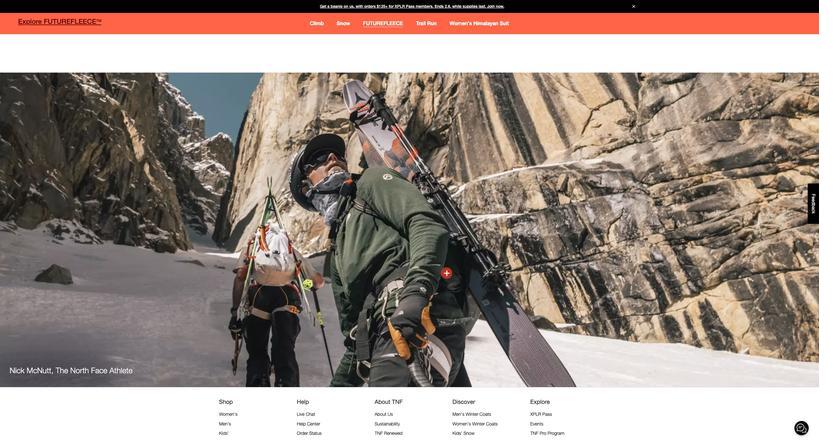 Task type: vqa. For each thing, say whether or not it's contained in the screenshot.


Task type: locate. For each thing, give the bounding box(es) containing it.
0 vertical spatial men's
[[453, 412, 465, 417]]

athlete
[[109, 366, 133, 375]]

1 horizontal spatial kids'
[[453, 431, 462, 436]]

winter
[[466, 412, 478, 417], [472, 421, 485, 427]]

a inside button
[[811, 207, 816, 209]]

0 vertical spatial explore
[[18, 17, 42, 26]]

about
[[375, 398, 390, 406], [375, 412, 386, 417]]

sustainability
[[375, 421, 400, 427]]

status
[[309, 431, 322, 436]]

2 vertical spatial women's
[[453, 421, 471, 427]]

0 horizontal spatial tnf
[[375, 431, 383, 436]]

0 vertical spatial snow
[[337, 20, 350, 26]]

men's
[[453, 412, 465, 417], [219, 421, 231, 427]]

order status link
[[297, 431, 322, 436]]

kids' down the women's winter coats link
[[453, 431, 462, 436]]

1 horizontal spatial futurefleece
[[363, 20, 403, 26]]

0 horizontal spatial pass
[[406, 4, 415, 9]]

tnf left pro
[[530, 431, 538, 436]]

women's for women's himalayan suit
[[450, 20, 472, 26]]

0 vertical spatial xplr
[[395, 4, 405, 9]]

close image
[[629, 5, 638, 8]]

0 horizontal spatial snow
[[337, 20, 350, 26]]

0 vertical spatial women's
[[450, 20, 472, 26]]

a
[[327, 4, 330, 9], [811, 207, 816, 209]]

last.
[[479, 4, 486, 9]]

kids' for kids' snow
[[453, 431, 462, 436]]

0 horizontal spatial a
[[327, 4, 330, 9]]

xplr pass link
[[530, 412, 552, 417]]

f
[[811, 194, 816, 197]]

the
[[56, 366, 68, 375]]

women's down the while
[[450, 20, 472, 26]]

1 about from the top
[[375, 398, 390, 406]]

1 vertical spatial winter
[[472, 421, 485, 427]]

help
[[297, 398, 309, 406], [297, 421, 306, 427]]

e up d
[[811, 197, 816, 199]]

2 horizontal spatial tnf
[[530, 431, 538, 436]]

1 vertical spatial women's
[[219, 412, 238, 417]]

kids'
[[219, 431, 229, 436], [453, 431, 462, 436]]

climb link
[[304, 13, 330, 34]]

snow down the women's winter coats link
[[464, 431, 475, 436]]

tnf pro program
[[530, 431, 564, 436]]

kids' down 'men's' link
[[219, 431, 229, 436]]

supplies
[[463, 4, 478, 9]]

1 vertical spatial explore
[[530, 398, 550, 406]]

chat
[[306, 412, 315, 417]]

order
[[297, 431, 308, 436]]

sustainability link
[[375, 421, 400, 427]]

help for help center
[[297, 421, 306, 427]]

run
[[427, 20, 437, 26]]

winter up women's winter coats
[[466, 412, 478, 417]]

0 horizontal spatial xplr
[[395, 4, 405, 9]]

0 vertical spatial a
[[327, 4, 330, 9]]

1 vertical spatial coats
[[486, 421, 498, 427]]

women's inside women's himalayan suit link
[[450, 20, 472, 26]]

pass up events "link"
[[543, 412, 552, 417]]

1 horizontal spatial a
[[811, 207, 816, 209]]

tnf up us
[[392, 398, 403, 406]]

0 vertical spatial help
[[297, 398, 309, 406]]

face
[[91, 366, 107, 375]]

about for about us
[[375, 412, 386, 417]]

kids' snow link
[[453, 431, 475, 436]]

tnf
[[392, 398, 403, 406], [375, 431, 383, 436], [530, 431, 538, 436]]

a up k
[[811, 207, 816, 209]]

pass
[[406, 4, 415, 9], [543, 412, 552, 417]]

join
[[487, 4, 495, 9]]

get
[[320, 4, 326, 9]]

0 horizontal spatial men's
[[219, 421, 231, 427]]

trail
[[416, 20, 426, 26]]

2 kids' from the left
[[453, 431, 462, 436]]

xplr right for
[[395, 4, 405, 9]]

men's down discover
[[453, 412, 465, 417]]

us,
[[349, 4, 355, 9]]

c
[[811, 209, 816, 212]]

futurefleece
[[44, 17, 96, 26], [363, 20, 403, 26]]

tnf down sustainability link
[[375, 431, 383, 436]]

e
[[811, 197, 816, 199], [811, 199, 816, 202]]

explore
[[18, 17, 42, 26], [530, 398, 550, 406]]

live
[[297, 412, 305, 417]]

2 help from the top
[[297, 421, 306, 427]]

coats up women's winter coats
[[480, 412, 491, 417]]

men's for 'men's' link
[[219, 421, 231, 427]]

winter down men's winter coats
[[472, 421, 485, 427]]

live chat button
[[297, 412, 315, 417]]

0 vertical spatial winter
[[466, 412, 478, 417]]

1 vertical spatial a
[[811, 207, 816, 209]]

coats for women's winter coats
[[486, 421, 498, 427]]

about up about us link at the bottom left of page
[[375, 398, 390, 406]]

1 vertical spatial help
[[297, 421, 306, 427]]

women's
[[450, 20, 472, 26], [219, 412, 238, 417], [453, 421, 471, 427]]

futurefleece link
[[357, 13, 410, 34]]

1 horizontal spatial men's
[[453, 412, 465, 417]]

1 horizontal spatial explore
[[530, 398, 550, 406]]

1 vertical spatial xplr
[[530, 412, 541, 417]]

on
[[344, 4, 348, 9]]

help up live
[[297, 398, 309, 406]]

0 vertical spatial about
[[375, 398, 390, 406]]

men's up kids' link
[[219, 421, 231, 427]]

1 help from the top
[[297, 398, 309, 406]]

e up b
[[811, 199, 816, 202]]

b
[[811, 204, 816, 207]]

women's up 'men's' link
[[219, 412, 238, 417]]

1 vertical spatial pass
[[543, 412, 552, 417]]

0 vertical spatial coats
[[480, 412, 491, 417]]

men's winter coats link
[[453, 412, 491, 417]]

0 horizontal spatial explore
[[18, 17, 42, 26]]

members.
[[416, 4, 434, 9]]

snow
[[337, 20, 350, 26], [464, 431, 475, 436]]

women's up kids' snow link
[[453, 421, 471, 427]]

explore futurefleece tm
[[18, 17, 101, 26]]

renewed
[[384, 431, 403, 436]]

1 kids' from the left
[[219, 431, 229, 436]]

snow down 'on'
[[337, 20, 350, 26]]

coats
[[480, 412, 491, 417], [486, 421, 498, 427]]

a right get at the top of page
[[327, 4, 330, 9]]

2 about from the top
[[375, 412, 386, 417]]

pass left members.
[[406, 4, 415, 9]]

tnf for explore
[[530, 431, 538, 436]]

us
[[388, 412, 393, 417]]

1 vertical spatial men's
[[219, 421, 231, 427]]

2.6,
[[445, 4, 451, 9]]

program
[[548, 431, 564, 436]]

help down live
[[297, 421, 306, 427]]

1 vertical spatial about
[[375, 412, 386, 417]]

xplr
[[395, 4, 405, 9], [530, 412, 541, 417]]

discover
[[453, 398, 475, 406]]

1 vertical spatial snow
[[464, 431, 475, 436]]

kids' link
[[219, 431, 229, 436]]

0 horizontal spatial kids'
[[219, 431, 229, 436]]

pro
[[540, 431, 546, 436]]

coats down men's winter coats
[[486, 421, 498, 427]]

xplr up events "link"
[[530, 412, 541, 417]]

men's winter coats
[[453, 412, 491, 417]]

about us
[[375, 412, 393, 417]]

about left us
[[375, 412, 386, 417]]

orders
[[364, 4, 376, 9]]

suit
[[500, 20, 509, 26]]



Task type: describe. For each thing, give the bounding box(es) containing it.
help center
[[297, 421, 320, 427]]

while
[[452, 4, 462, 9]]

men's link
[[219, 421, 231, 427]]

center
[[307, 421, 320, 427]]

mcnutt,
[[27, 366, 53, 375]]

1 horizontal spatial pass
[[543, 412, 552, 417]]

trail run
[[416, 20, 437, 26]]

get a beanie on us, with orders $125+ for xplr pass members. ends 2.6, while supplies last. join now. link
[[0, 0, 819, 13]]

nick mcnutt, the north face athlete
[[10, 366, 133, 375]]

winter for women's
[[472, 421, 485, 427]]

1 e from the top
[[811, 197, 816, 199]]

winter for men's
[[466, 412, 478, 417]]

events
[[530, 421, 543, 427]]

north
[[70, 366, 89, 375]]

tm
[[96, 18, 101, 23]]

fleese image image
[[0, 73, 819, 387]]

1 horizontal spatial snow
[[464, 431, 475, 436]]

with
[[356, 4, 363, 9]]

men's for men's winter coats
[[453, 412, 465, 417]]

for
[[389, 4, 394, 9]]

women's winter coats
[[453, 421, 498, 427]]

trail run link
[[410, 13, 443, 34]]

coats for men's winter coats
[[480, 412, 491, 417]]

help for help
[[297, 398, 309, 406]]

beanie
[[331, 4, 343, 9]]

xplr inside get a beanie on us, with orders $125+ for xplr pass members. ends 2.6, while supplies last. join now. link
[[395, 4, 405, 9]]

k
[[811, 212, 816, 214]]

now.
[[496, 4, 504, 9]]

live chat
[[297, 412, 315, 417]]

0 horizontal spatial futurefleece
[[44, 17, 96, 26]]

women's himalayan suit
[[450, 20, 509, 26]]

xplr pass
[[530, 412, 552, 417]]

about for about tnf
[[375, 398, 390, 406]]

tnf renewed
[[375, 431, 403, 436]]

f e e d b a c k button
[[808, 184, 819, 224]]

tnf renewed link
[[375, 431, 403, 436]]

ends
[[435, 4, 444, 9]]

help center link
[[297, 421, 320, 427]]

himalayan
[[473, 20, 498, 26]]

kids' for kids' link
[[219, 431, 229, 436]]

women's himalayan suit link
[[443, 13, 516, 34]]

women's for women's winter coats
[[453, 421, 471, 427]]

events link
[[530, 421, 543, 427]]

kids' snow
[[453, 431, 475, 436]]

nick
[[10, 366, 24, 375]]

1 horizontal spatial tnf
[[392, 398, 403, 406]]

snow link
[[330, 13, 357, 34]]

0 vertical spatial pass
[[406, 4, 415, 9]]

climb
[[310, 20, 324, 26]]

$125+
[[377, 4, 388, 9]]

explore for explore
[[530, 398, 550, 406]]

women's winter coats link
[[453, 421, 498, 427]]

order status
[[297, 431, 322, 436]]

shop
[[219, 398, 233, 406]]

about us link
[[375, 412, 393, 417]]

tnf for about tnf
[[375, 431, 383, 436]]

explore for explore futurefleece tm
[[18, 17, 42, 26]]

get a beanie on us, with orders $125+ for xplr pass members. ends 2.6, while supplies last. join now.
[[320, 4, 504, 9]]

1 horizontal spatial xplr
[[530, 412, 541, 417]]

2 e from the top
[[811, 199, 816, 202]]

women's for "women's" "link"
[[219, 412, 238, 417]]

futurefleece inside 'futurefleece' link
[[363, 20, 403, 26]]

d
[[811, 202, 816, 204]]

women's link
[[219, 412, 238, 417]]

tnf pro program link
[[530, 431, 564, 436]]

about tnf
[[375, 398, 403, 406]]

f e e d b a c k
[[811, 194, 816, 214]]



